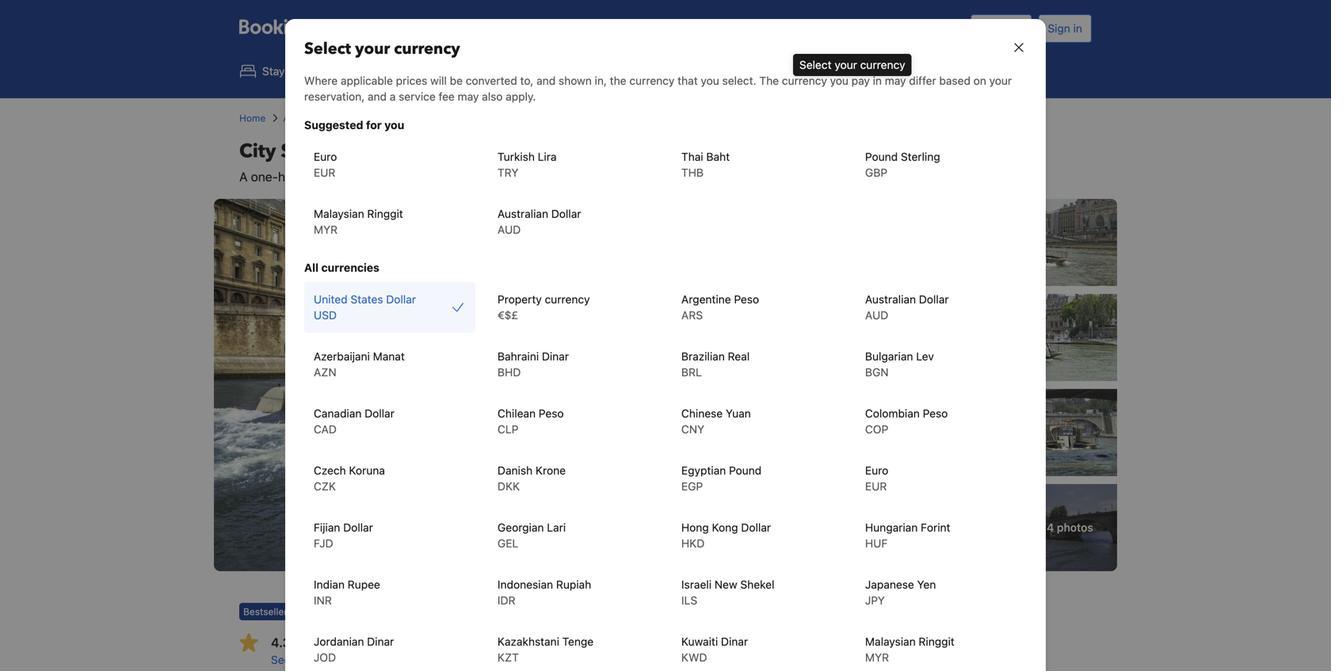 Task type: describe. For each thing, give the bounding box(es) containing it.
cruise for city sightseeing cruise
[[426, 113, 454, 124]]

chinese yuan cny
[[681, 407, 751, 436]]

boat
[[575, 169, 600, 184]]

search ticket availability by date
[[811, 634, 1009, 649]]

united states dollar usd
[[314, 293, 416, 322]]

1 horizontal spatial select
[[800, 58, 832, 71]]

kazakhstani tenge kzt
[[498, 635, 594, 664]]

0 horizontal spatial euro eur
[[314, 150, 337, 179]]

1 horizontal spatial eur
[[865, 480, 887, 493]]

0 horizontal spatial australian
[[498, 207, 548, 220]]

all
[[304, 261, 319, 274]]

4.3
[[271, 635, 291, 650]]

currency inside property currency €$£
[[545, 293, 590, 306]]

dollar down trimaran
[[551, 207, 581, 220]]

also
[[482, 90, 503, 103]]

1 horizontal spatial euro eur
[[865, 464, 889, 493]]

czech koruna czk
[[314, 464, 385, 493]]

kazakhstani
[[498, 635, 559, 648]]

clp
[[498, 423, 519, 436]]

based
[[939, 74, 971, 87]]

bhd
[[498, 366, 521, 379]]

sign in link
[[1038, 14, 1092, 43]]

united
[[314, 293, 348, 306]]

cop
[[865, 423, 888, 436]]

kong
[[712, 521, 738, 534]]

hungarian
[[865, 521, 918, 534]]

indonesian rupiah idr
[[498, 578, 591, 607]]

argentine peso ars
[[681, 293, 759, 322]]

0 vertical spatial eur
[[314, 166, 335, 179]]

sign
[[1048, 22, 1070, 35]]

booking.com image
[[239, 19, 353, 38]]

currencies
[[321, 261, 379, 274]]

differ
[[909, 74, 936, 87]]

bgn
[[865, 366, 889, 379]]

along
[[346, 169, 377, 184]]

peso for chilean peso clp
[[539, 407, 564, 420]]

chilean peso clp
[[498, 407, 564, 436]]

2 horizontal spatial and
[[868, 597, 897, 618]]

car rentals link
[[514, 54, 619, 89]]

0 horizontal spatial attractions
[[283, 113, 332, 124]]

indian
[[314, 578, 345, 591]]

egyptian
[[681, 464, 726, 477]]

dinar for bahraini dinar bhd
[[542, 350, 569, 363]]

new
[[715, 578, 737, 591]]

/
[[294, 635, 298, 650]]

see all reviews button
[[271, 652, 785, 668]]

seine
[[402, 169, 434, 184]]

koruna
[[349, 464, 385, 477]]

gel
[[498, 537, 518, 550]]

currency left the that
[[629, 74, 675, 87]]

14
[[1042, 521, 1054, 534]]

baht
[[706, 150, 730, 163]]

car
[[550, 65, 568, 78]]

argentine
[[681, 293, 731, 306]]

home link
[[239, 111, 266, 125]]

jordanian dinar jod
[[314, 635, 394, 664]]

fijian
[[314, 521, 340, 534]]

0 horizontal spatial malaysian ringgit myr
[[314, 207, 403, 236]]

select inside dialog
[[304, 38, 351, 60]]

jpy
[[865, 594, 885, 607]]

0 horizontal spatial euro
[[314, 150, 337, 163]]

1 vertical spatial malaysian ringgit myr
[[865, 635, 955, 664]]

reservation,
[[304, 90, 365, 103]]

1 vertical spatial myr
[[865, 651, 889, 664]]

inr
[[314, 594, 332, 607]]

1 horizontal spatial attractions
[[658, 65, 714, 78]]

peso for colombian peso cop
[[923, 407, 948, 420]]

0 vertical spatial may
[[885, 74, 906, 87]]

canadian
[[314, 407, 362, 420]]

a
[[239, 169, 248, 184]]

that
[[678, 74, 698, 87]]

try
[[498, 166, 519, 179]]

converted
[[466, 74, 517, 87]]

1 horizontal spatial attractions link
[[622, 54, 728, 89]]

shekel
[[740, 578, 775, 591]]

+
[[461, 65, 467, 78]]

in,
[[595, 74, 607, 87]]

bulgarian lev bgn
[[865, 350, 934, 379]]

stays
[[262, 65, 290, 78]]

lev
[[916, 350, 934, 363]]

shown
[[559, 74, 592, 87]]

pound inside "egyptian pound egp"
[[729, 464, 762, 477]]

kuwaiti dinar kwd
[[681, 635, 748, 664]]

huf
[[865, 537, 888, 550]]

dollar up lev
[[919, 293, 949, 306]]

dollar inside hong kong dollar hkd
[[741, 521, 771, 534]]

flight
[[429, 65, 458, 78]]

in inside where applicable prices will be converted to, and shown in, the currency that you select. the currency you pay in may differ based on your reservation, and a service fee may also apply.
[[873, 74, 882, 87]]

1 horizontal spatial select your currency
[[800, 58, 905, 71]]

japanese
[[865, 578, 914, 591]]

all inside 4.3 / 5 very good (2017 reviews) see all reviews
[[293, 653, 305, 666]]

1 horizontal spatial your
[[835, 58, 857, 71]]

chilean
[[498, 407, 536, 420]]

2 horizontal spatial you
[[830, 74, 849, 87]]

to,
[[520, 74, 534, 87]]

cruise
[[308, 169, 342, 184]]

egp
[[681, 480, 703, 493]]

ticket
[[857, 634, 891, 649]]

0 vertical spatial and
[[537, 74, 556, 87]]

service
[[399, 90, 436, 103]]

tenge
[[562, 635, 594, 648]]

car rentals
[[550, 65, 606, 78]]

hong
[[681, 521, 709, 534]]

danish krone dkk
[[498, 464, 566, 493]]

1 horizontal spatial australian dollar aud
[[865, 293, 949, 322]]

kzt
[[498, 651, 519, 664]]

1 horizontal spatial euro
[[865, 464, 889, 477]]

turkish
[[498, 150, 535, 163]]

rupee
[[348, 578, 380, 591]]

brazilian real brl
[[681, 350, 750, 379]]

show all 14 photos
[[995, 521, 1093, 534]]

search
[[811, 634, 854, 649]]

aboard
[[470, 169, 510, 184]]

see
[[271, 653, 290, 666]]

availability
[[894, 634, 960, 649]]

indonesian
[[498, 578, 553, 591]]

currency right the
[[782, 74, 827, 87]]

0 horizontal spatial your
[[355, 38, 390, 60]]

colombian peso cop
[[865, 407, 948, 436]]

currency up flight
[[394, 38, 460, 60]]

pound inside pound sterling gbp
[[865, 150, 898, 163]]

4.3 / 5 very good (2017 reviews) see all reviews
[[271, 635, 460, 666]]

states
[[351, 293, 383, 306]]

1 vertical spatial australian
[[865, 293, 916, 306]]



Task type: vqa. For each thing, say whether or not it's contained in the screenshot.
Where applicable prices will be converted to, and shown in, the currency that you select. The currency you pay in may differ based on your reservation, and a service fee may also apply. at the top of page
yes



Task type: locate. For each thing, give the bounding box(es) containing it.
eur right hour
[[314, 166, 335, 179]]

city up one-
[[239, 138, 276, 164]]

select your currency up pay
[[800, 58, 905, 71]]

you right the that
[[701, 74, 719, 87]]

georgian
[[498, 521, 544, 534]]

0 horizontal spatial australian dollar aud
[[498, 207, 581, 236]]

attractions down reservation,
[[283, 113, 332, 124]]

1 horizontal spatial ringgit
[[919, 635, 955, 648]]

1 vertical spatial cruise
[[395, 138, 454, 164]]

dinar right bahraini
[[542, 350, 569, 363]]

aud down the aboard
[[498, 223, 521, 236]]

where
[[304, 74, 338, 87]]

1 horizontal spatial the
[[610, 74, 626, 87]]

0 vertical spatial australian dollar aud
[[498, 207, 581, 236]]

dinar inside jordanian dinar jod
[[367, 635, 394, 648]]

your up pay
[[835, 58, 857, 71]]

0 horizontal spatial you
[[384, 118, 404, 132]]

your up flights
[[355, 38, 390, 60]]

dinar for jordanian dinar jod
[[367, 635, 394, 648]]

city
[[350, 113, 368, 124], [239, 138, 276, 164]]

1 horizontal spatial myr
[[865, 651, 889, 664]]

0 vertical spatial sightseeing
[[370, 113, 423, 124]]

australian dollar aud down trimaran
[[498, 207, 581, 236]]

malaysian down tickets and prices
[[865, 635, 916, 648]]

city for city sightseeing cruise a one-hour cruise along the seine river aboard a trimaran boat
[[239, 138, 276, 164]]

cruise for city sightseeing cruise a one-hour cruise along the seine river aboard a trimaran boat
[[395, 138, 454, 164]]

for
[[366, 118, 382, 132]]

myr down ticket
[[865, 651, 889, 664]]

1 horizontal spatial and
[[537, 74, 556, 87]]

1 vertical spatial eur
[[865, 480, 887, 493]]

1 vertical spatial a
[[513, 169, 520, 184]]

peso inside 'chilean peso clp'
[[539, 407, 564, 420]]

1 vertical spatial malaysian
[[865, 635, 916, 648]]

1 horizontal spatial all
[[1027, 521, 1039, 534]]

flights link
[[307, 54, 390, 89]]

0 horizontal spatial and
[[368, 90, 387, 103]]

ils
[[681, 594, 697, 607]]

0 vertical spatial prices
[[396, 74, 427, 87]]

fijian dollar fjd
[[314, 521, 373, 550]]

select your currency dialog
[[266, 0, 1065, 671]]

israeli
[[681, 578, 712, 591]]

ars
[[681, 309, 703, 322]]

select your currency up flights
[[304, 38, 460, 60]]

1 vertical spatial and
[[368, 90, 387, 103]]

2 horizontal spatial your
[[989, 74, 1012, 87]]

will
[[430, 74, 447, 87]]

0 vertical spatial euro eur
[[314, 150, 337, 179]]

1 vertical spatial euro
[[865, 464, 889, 477]]

and down japanese
[[868, 597, 897, 618]]

select your currency
[[304, 38, 460, 60], [800, 58, 905, 71]]

aud up 'bulgarian'
[[865, 309, 888, 322]]

gbp
[[865, 166, 888, 179]]

and right to, at left
[[537, 74, 556, 87]]

dollar right states
[[386, 293, 416, 306]]

prices up service
[[396, 74, 427, 87]]

fjd
[[314, 537, 333, 550]]

your right on
[[989, 74, 1012, 87]]

0 horizontal spatial ringgit
[[367, 207, 403, 220]]

myr
[[314, 223, 338, 236], [865, 651, 889, 664]]

dollar inside canadian dollar cad
[[365, 407, 394, 420]]

canadian dollar cad
[[314, 407, 394, 436]]

0 horizontal spatial malaysian
[[314, 207, 364, 220]]

1 horizontal spatial you
[[701, 74, 719, 87]]

1 vertical spatial prices
[[901, 597, 948, 618]]

1 vertical spatial euro eur
[[865, 464, 889, 493]]

dinar for kuwaiti dinar kwd
[[721, 635, 748, 648]]

australian dollar aud up 'bulgarian'
[[865, 293, 949, 322]]

all
[[1027, 521, 1039, 534], [293, 653, 305, 666]]

in inside sign in link
[[1073, 22, 1082, 35]]

azerbaijani
[[314, 350, 370, 363]]

0 horizontal spatial eur
[[314, 166, 335, 179]]

malaysian ringgit myr
[[314, 207, 403, 236], [865, 635, 955, 664]]

0 vertical spatial aud
[[498, 223, 521, 236]]

dollar right "fijian"
[[343, 521, 373, 534]]

€$£
[[498, 309, 518, 322]]

0 horizontal spatial all
[[293, 653, 305, 666]]

prices down yen
[[901, 597, 948, 618]]

show
[[995, 521, 1024, 534]]

city inside city sightseeing cruise a one-hour cruise along the seine river aboard a trimaran boat
[[239, 138, 276, 164]]

dollar
[[551, 207, 581, 220], [386, 293, 416, 306], [919, 293, 949, 306], [365, 407, 394, 420], [343, 521, 373, 534], [741, 521, 771, 534]]

ringgit left by
[[919, 635, 955, 648]]

1 horizontal spatial malaysian
[[865, 635, 916, 648]]

sightseeing inside city sightseeing cruise a one-hour cruise along the seine river aboard a trimaran boat
[[281, 138, 390, 164]]

peso right the chilean
[[539, 407, 564, 420]]

sightseeing down suggested
[[281, 138, 390, 164]]

airport taxis
[[766, 65, 829, 78]]

attractions left select.
[[658, 65, 714, 78]]

danish
[[498, 464, 533, 477]]

you right "for"
[[384, 118, 404, 132]]

2 vertical spatial and
[[868, 597, 897, 618]]

azn
[[314, 366, 336, 379]]

prices inside where applicable prices will be converted to, and shown in, the currency that you select. the currency you pay in may differ based on your reservation, and a service fee may also apply.
[[396, 74, 427, 87]]

1 vertical spatial city
[[239, 138, 276, 164]]

1 vertical spatial attractions link
[[283, 111, 332, 125]]

1 horizontal spatial aud
[[865, 309, 888, 322]]

sign in
[[1048, 22, 1082, 35]]

the inside city sightseeing cruise a one-hour cruise along the seine river aboard a trimaran boat
[[381, 169, 399, 184]]

jod
[[314, 651, 336, 664]]

0 vertical spatial city
[[350, 113, 368, 124]]

yen
[[917, 578, 936, 591]]

australian down try
[[498, 207, 548, 220]]

hungarian forint huf
[[865, 521, 950, 550]]

hkd
[[681, 537, 705, 550]]

dinar inside kuwaiti dinar kwd
[[721, 635, 748, 648]]

peso right argentine
[[734, 293, 759, 306]]

0 vertical spatial a
[[390, 90, 396, 103]]

0 horizontal spatial peso
[[539, 407, 564, 420]]

1 horizontal spatial city
[[350, 113, 368, 124]]

0 vertical spatial malaysian
[[314, 207, 364, 220]]

pound sterling gbp
[[865, 150, 940, 179]]

1 vertical spatial attractions
[[283, 113, 332, 124]]

idr
[[498, 594, 516, 607]]

and down applicable
[[368, 90, 387, 103]]

prices for applicable
[[396, 74, 427, 87]]

2 horizontal spatial dinar
[[721, 635, 748, 648]]

0 horizontal spatial select your currency
[[304, 38, 460, 60]]

malaysian ringgit myr down along
[[314, 207, 403, 236]]

yuan
[[726, 407, 751, 420]]

a inside where applicable prices will be converted to, and shown in, the currency that you select. the currency you pay in may differ based on your reservation, and a service fee may also apply.
[[390, 90, 396, 103]]

sightseeing down service
[[370, 113, 423, 124]]

azerbaijani manat azn
[[314, 350, 405, 379]]

0 vertical spatial attractions link
[[622, 54, 728, 89]]

lira
[[538, 150, 557, 163]]

1 horizontal spatial may
[[885, 74, 906, 87]]

a up city sightseeing cruise
[[390, 90, 396, 103]]

and
[[537, 74, 556, 87], [368, 90, 387, 103], [868, 597, 897, 618]]

you left pay
[[830, 74, 849, 87]]

pound
[[865, 150, 898, 163], [729, 464, 762, 477]]

malaysian
[[314, 207, 364, 220], [865, 635, 916, 648]]

0 vertical spatial attractions
[[658, 65, 714, 78]]

good
[[342, 635, 373, 650]]

peso inside 'argentine peso ars'
[[734, 293, 759, 306]]

all down /
[[293, 653, 305, 666]]

dinar
[[542, 350, 569, 363], [367, 635, 394, 648], [721, 635, 748, 648]]

euro up "cruise"
[[314, 150, 337, 163]]

currency right property
[[545, 293, 590, 306]]

chinese
[[681, 407, 723, 420]]

1 vertical spatial may
[[458, 90, 479, 103]]

israeli new shekel ils
[[681, 578, 775, 607]]

cruise up seine
[[395, 138, 454, 164]]

suggested for you
[[304, 118, 404, 132]]

0 vertical spatial cruise
[[426, 113, 454, 124]]

dinar inside bahraini dinar bhd
[[542, 350, 569, 363]]

the right in,
[[610, 74, 626, 87]]

1 vertical spatial australian dollar aud
[[865, 293, 949, 322]]

currency up pay
[[860, 58, 905, 71]]

thai baht thb
[[681, 150, 730, 179]]

may down be
[[458, 90, 479, 103]]

1 vertical spatial ringgit
[[919, 635, 955, 648]]

cruise down fee
[[426, 113, 454, 124]]

0 vertical spatial pound
[[865, 150, 898, 163]]

in right pay
[[873, 74, 882, 87]]

0 horizontal spatial city
[[239, 138, 276, 164]]

0 horizontal spatial the
[[381, 169, 399, 184]]

myr up all
[[314, 223, 338, 236]]

1 vertical spatial aud
[[865, 309, 888, 322]]

one-
[[251, 169, 278, 184]]

australian up 'bulgarian'
[[865, 293, 916, 306]]

your inside where applicable prices will be converted to, and shown in, the currency that you select. the currency you pay in may differ based on your reservation, and a service fee may also apply.
[[989, 74, 1012, 87]]

1 horizontal spatial pound
[[865, 150, 898, 163]]

all left 14
[[1027, 521, 1039, 534]]

1 vertical spatial sightseeing
[[281, 138, 390, 164]]

the right along
[[381, 169, 399, 184]]

tickets
[[811, 597, 864, 618]]

trimaran
[[523, 169, 571, 184]]

attractions link down reservation,
[[283, 111, 332, 125]]

brl
[[681, 366, 702, 379]]

city for city sightseeing cruise
[[350, 113, 368, 124]]

1 horizontal spatial australian
[[865, 293, 916, 306]]

0 horizontal spatial pound
[[729, 464, 762, 477]]

1 vertical spatial the
[[381, 169, 399, 184]]

suggested
[[304, 118, 363, 132]]

1 vertical spatial in
[[873, 74, 882, 87]]

1 horizontal spatial prices
[[901, 597, 948, 618]]

0 vertical spatial the
[[610, 74, 626, 87]]

prices for and
[[901, 597, 948, 618]]

hour
[[278, 169, 304, 184]]

indian rupee inr
[[314, 578, 380, 607]]

5
[[301, 635, 309, 650]]

euro eur right hour
[[314, 150, 337, 179]]

where applicable prices will be converted to, and shown in, the currency that you select. the currency you pay in may differ based on your reservation, and a service fee may also apply.
[[304, 74, 1012, 103]]

peso inside 'colombian peso cop'
[[923, 407, 948, 420]]

dollar right 'canadian'
[[365, 407, 394, 420]]

0 horizontal spatial attractions link
[[283, 111, 332, 125]]

0 vertical spatial in
[[1073, 22, 1082, 35]]

bahraini
[[498, 350, 539, 363]]

1 horizontal spatial peso
[[734, 293, 759, 306]]

0 horizontal spatial dinar
[[367, 635, 394, 648]]

2 horizontal spatial peso
[[923, 407, 948, 420]]

dollar inside united states dollar usd
[[386, 293, 416, 306]]

dinar right kuwaiti
[[721, 635, 748, 648]]

euro eur down cop
[[865, 464, 889, 493]]

0 horizontal spatial select
[[304, 38, 351, 60]]

(2017
[[376, 635, 408, 650]]

ringgit down along
[[367, 207, 403, 220]]

pound up the 'gbp'
[[865, 150, 898, 163]]

1 horizontal spatial dinar
[[542, 350, 569, 363]]

pay
[[852, 74, 870, 87]]

0 vertical spatial myr
[[314, 223, 338, 236]]

1 vertical spatial all
[[293, 653, 305, 666]]

a down turkish
[[513, 169, 520, 184]]

0 horizontal spatial a
[[390, 90, 396, 103]]

colombian
[[865, 407, 920, 420]]

the inside where applicable prices will be converted to, and shown in, the currency that you select. the currency you pay in may differ based on your reservation, and a service fee may also apply.
[[610, 74, 626, 87]]

forint
[[921, 521, 950, 534]]

sterling
[[901, 150, 940, 163]]

city down reservation,
[[350, 113, 368, 124]]

0 horizontal spatial may
[[458, 90, 479, 103]]

flights
[[343, 65, 377, 78]]

in right "sign" on the top of the page
[[1073, 22, 1082, 35]]

cruise inside city sightseeing cruise a one-hour cruise along the seine river aboard a trimaran boat
[[395, 138, 454, 164]]

sightseeing for city sightseeing cruise a one-hour cruise along the seine river aboard a trimaran boat
[[281, 138, 390, 164]]

dinar right jordanian
[[367, 635, 394, 648]]

0 horizontal spatial in
[[873, 74, 882, 87]]

flight + hotel
[[429, 65, 498, 78]]

fee
[[439, 90, 455, 103]]

peso right colombian
[[923, 407, 948, 420]]

dollar right kong
[[741, 521, 771, 534]]

attractions link right in,
[[622, 54, 728, 89]]

peso for argentine peso ars
[[734, 293, 759, 306]]

bulgarian
[[865, 350, 913, 363]]

dkk
[[498, 480, 520, 493]]

a inside city sightseeing cruise a one-hour cruise along the seine river aboard a trimaran boat
[[513, 169, 520, 184]]

japanese yen jpy
[[865, 578, 936, 607]]

the
[[759, 74, 779, 87]]

0 horizontal spatial myr
[[314, 223, 338, 236]]

dollar inside fijian dollar fjd
[[343, 521, 373, 534]]

0 vertical spatial ringgit
[[367, 207, 403, 220]]

malaysian ringgit myr down tickets and prices
[[865, 635, 955, 664]]

0 vertical spatial euro
[[314, 150, 337, 163]]

1 horizontal spatial a
[[513, 169, 520, 184]]

0 horizontal spatial aud
[[498, 223, 521, 236]]

euro down cop
[[865, 464, 889, 477]]

select your currency inside dialog
[[304, 38, 460, 60]]

eur up hungarian
[[865, 480, 887, 493]]

peso
[[734, 293, 759, 306], [539, 407, 564, 420], [923, 407, 948, 420]]

malaysian down "cruise"
[[314, 207, 364, 220]]

currency
[[394, 38, 460, 60], [860, 58, 905, 71], [629, 74, 675, 87], [782, 74, 827, 87], [545, 293, 590, 306]]

pound right egyptian
[[729, 464, 762, 477]]

sightseeing for city sightseeing cruise
[[370, 113, 423, 124]]

0 vertical spatial australian
[[498, 207, 548, 220]]

0 vertical spatial all
[[1027, 521, 1039, 534]]

may left differ
[[885, 74, 906, 87]]

river
[[438, 169, 467, 184]]

1 vertical spatial pound
[[729, 464, 762, 477]]



